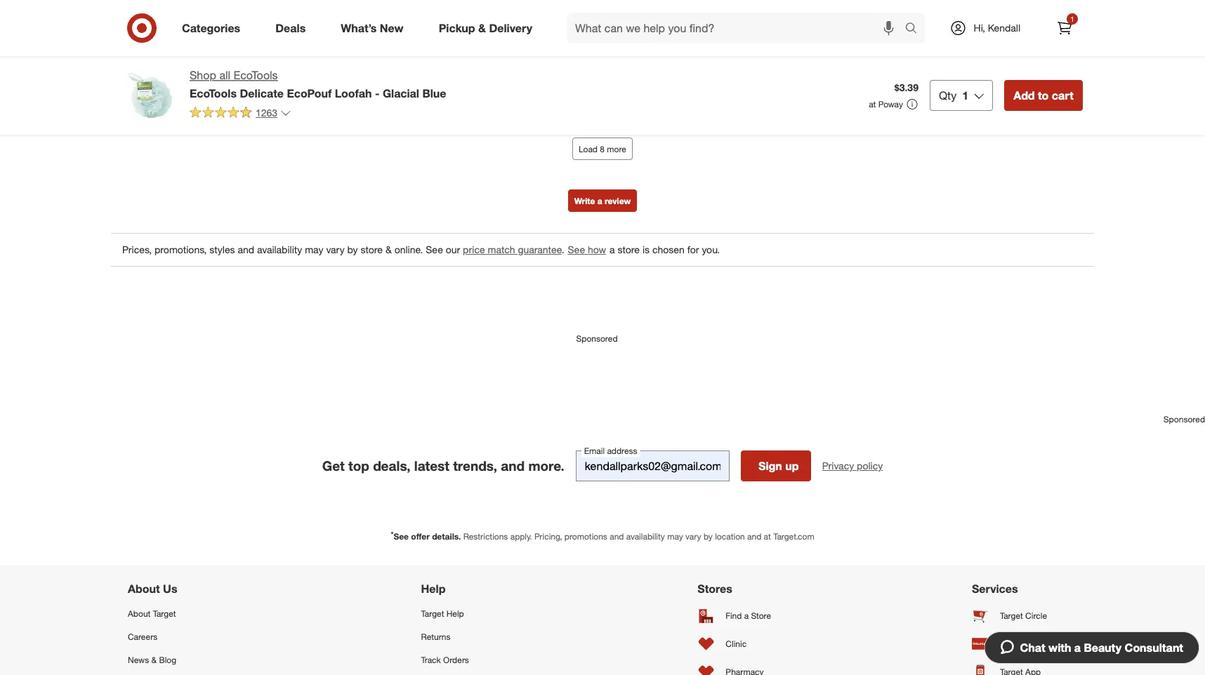 Task type: locate. For each thing, give the bounding box(es) containing it.
& for blog
[[151, 655, 157, 666]]

target circle
[[1000, 611, 1048, 622]]

review right write
[[605, 196, 631, 206]]

about up the about target on the bottom left
[[128, 583, 160, 596]]

ecotools down shop
[[190, 86, 237, 100]]

1 horizontal spatial may
[[668, 532, 683, 542]]

None text field
[[576, 451, 730, 482]]

price right the
[[293, 43, 315, 56]]

help up returns link
[[447, 609, 464, 619]]

1 vertical spatial help
[[447, 609, 464, 619]]

about for about us
[[128, 583, 160, 596]]

0 vertical spatial vary
[[326, 244, 345, 256]]

online.
[[395, 244, 423, 256]]

with
[[1049, 641, 1072, 655]]

0 horizontal spatial store
[[361, 244, 383, 256]]

see right '.'
[[568, 244, 585, 256]]

0 horizontal spatial vary
[[326, 244, 345, 256]]

load
[[579, 144, 598, 154]]

vary inside the report review 'region'
[[326, 244, 345, 256]]

0 vertical spatial sponsored
[[576, 334, 618, 344]]

may inside * see offer details. restrictions apply. pricing, promotions and availability may vary by location and at target.com
[[668, 532, 683, 542]]

1 horizontal spatial see
[[426, 244, 443, 256]]

news
[[128, 655, 149, 666]]

returns
[[421, 632, 451, 642]]

did you find this review helpful?
[[741, 50, 861, 60]]

1 vertical spatial &
[[386, 244, 392, 256]]

1263
[[256, 107, 278, 119]]

blog
[[159, 655, 176, 666]]

poway
[[879, 99, 903, 110]]

privacy policy link
[[823, 460, 883, 474]]

availability right promotions
[[627, 532, 665, 542]]

see how button
[[567, 242, 607, 258]]

news & blog
[[128, 655, 176, 666]]

help up 'target help' on the left of the page
[[421, 583, 446, 596]]

privacy policy
[[823, 460, 883, 473]]

target left circle
[[1000, 611, 1024, 622]]

see left offer
[[394, 532, 409, 542]]

super soft!! good quality for the price
[[148, 43, 315, 56]]

0 horizontal spatial quality
[[230, 43, 259, 56]]

1 right kendall
[[1071, 14, 1075, 23]]

availability inside the report review 'region'
[[257, 244, 302, 256]]

restrictions
[[463, 532, 508, 542]]

5
[[910, 19, 915, 31]]

0 vertical spatial quality
[[882, 5, 915, 17]]

track orders
[[421, 655, 469, 666]]

1 vertical spatial may
[[668, 532, 683, 542]]

find
[[772, 50, 786, 60]]

target help link
[[421, 602, 511, 626]]

may inside the report review 'region'
[[305, 244, 324, 256]]

good
[[202, 43, 227, 56]]

and
[[238, 244, 254, 256], [501, 458, 525, 474], [610, 532, 624, 542], [748, 532, 762, 542]]

0 horizontal spatial sponsored
[[576, 334, 618, 344]]

1 right qty
[[963, 89, 969, 102]]

price match guarantee link
[[463, 244, 562, 256]]

0 vertical spatial help
[[421, 583, 446, 596]]

0 horizontal spatial price
[[293, 43, 315, 56]]

target
[[153, 609, 176, 619], [421, 609, 444, 619], [1000, 611, 1024, 622]]

2 horizontal spatial target
[[1000, 611, 1024, 622]]

1 horizontal spatial review
[[804, 50, 829, 60]]

kendall
[[988, 22, 1021, 34]]

about target link
[[128, 602, 234, 626]]

0 vertical spatial for
[[261, 43, 273, 56]]

22 days ago , verified purchaser
[[171, 20, 289, 31]]

at inside * see offer details. restrictions apply. pricing, promotions and availability may vary by location and at target.com
[[764, 532, 771, 542]]

by left location
[[704, 532, 713, 542]]

price right our
[[463, 244, 485, 256]]

target down us
[[153, 609, 176, 619]]

& right 'pickup'
[[478, 21, 486, 35]]

delivery
[[489, 21, 533, 35]]

0 vertical spatial may
[[305, 244, 324, 256]]

details.
[[432, 532, 461, 542]]

a right 'with'
[[1075, 641, 1081, 655]]

about for about target
[[128, 609, 151, 619]]

target up returns
[[421, 609, 444, 619]]

0 horizontal spatial at
[[764, 532, 771, 542]]

and right location
[[748, 532, 762, 542]]

1 horizontal spatial &
[[386, 244, 392, 256]]

at left target.com
[[764, 532, 771, 542]]

deals,
[[373, 458, 411, 474]]

1 vertical spatial vary
[[686, 532, 702, 542]]

0 vertical spatial &
[[478, 21, 486, 35]]

review up to on the right top of the page
[[1022, 75, 1055, 88]]

about up careers
[[128, 609, 151, 619]]

store left online.
[[361, 244, 383, 256]]

by left online.
[[347, 244, 358, 256]]

0 vertical spatial by
[[347, 244, 358, 256]]

clinic link
[[698, 630, 785, 658]]

1 vertical spatial at
[[764, 532, 771, 542]]

2 horizontal spatial &
[[478, 21, 486, 35]]

& for delivery
[[478, 21, 486, 35]]

1 horizontal spatial help
[[447, 609, 464, 619]]

chat
[[1020, 641, 1046, 655]]

0 horizontal spatial may
[[305, 244, 324, 256]]

load 8 more
[[579, 144, 627, 154]]

& inside 'link'
[[478, 21, 486, 35]]

1 horizontal spatial at
[[869, 99, 876, 110]]

0 horizontal spatial see
[[394, 532, 409, 542]]

quality down verified in the left top of the page
[[230, 43, 259, 56]]

availability right styles
[[257, 244, 302, 256]]

and right styles
[[238, 244, 254, 256]]

help
[[421, 583, 446, 596], [447, 609, 464, 619]]

you
[[756, 50, 770, 60]]

at
[[869, 99, 876, 110], [764, 532, 771, 542]]

hi, kendall
[[974, 22, 1021, 34]]

find a store link
[[698, 602, 785, 630]]

more.
[[529, 458, 565, 474]]

0 horizontal spatial 1
[[963, 89, 969, 102]]

store
[[361, 244, 383, 256], [618, 244, 640, 256]]

ecotools up delicate
[[234, 69, 278, 82]]

0 horizontal spatial by
[[347, 244, 358, 256]]

&
[[478, 21, 486, 35], [386, 244, 392, 256], [151, 655, 157, 666]]

1 horizontal spatial quality
[[882, 5, 915, 17]]

a right write
[[598, 196, 603, 206]]

report
[[984, 75, 1019, 88]]

1 horizontal spatial by
[[704, 532, 713, 542]]

about
[[128, 583, 160, 596], [128, 609, 151, 619]]

*
[[391, 530, 394, 539]]

track
[[421, 655, 441, 666]]

0 horizontal spatial availability
[[257, 244, 302, 256]]

1 vertical spatial by
[[704, 532, 713, 542]]

1 vertical spatial for
[[688, 244, 699, 256]]

1 link
[[1050, 13, 1081, 44]]

1 vertical spatial about
[[128, 609, 151, 619]]

beauty
[[1084, 641, 1122, 655]]

vary
[[326, 244, 345, 256], [686, 532, 702, 542]]

& left blog
[[151, 655, 157, 666]]

ecotools
[[234, 69, 278, 82], [190, 86, 237, 100]]

1 vertical spatial availability
[[627, 532, 665, 542]]

clinic
[[726, 639, 747, 650]]

0 vertical spatial 1
[[1071, 14, 1075, 23]]

0 vertical spatial about
[[128, 583, 160, 596]]

see left our
[[426, 244, 443, 256]]

for left you.
[[688, 244, 699, 256]]

our
[[446, 244, 460, 256]]

1 store from the left
[[361, 244, 383, 256]]

store
[[751, 611, 771, 622]]

2 vertical spatial &
[[151, 655, 157, 666]]

deals link
[[264, 13, 323, 44]]

2 about from the top
[[128, 609, 151, 619]]

0 vertical spatial availability
[[257, 244, 302, 256]]

1 horizontal spatial target
[[421, 609, 444, 619]]

1 vertical spatial sponsored
[[1164, 415, 1206, 425]]

write a review button
[[568, 190, 637, 212]]

1 about from the top
[[128, 583, 160, 596]]

0 vertical spatial price
[[293, 43, 315, 56]]

pickup & delivery
[[439, 21, 533, 35]]

shop
[[190, 69, 216, 82]]

for left the
[[261, 43, 273, 56]]

* see offer details. restrictions apply. pricing, promotions and availability may vary by location and at target.com
[[391, 530, 815, 542]]

policy
[[857, 460, 883, 473]]

sign
[[759, 460, 783, 473]]

1 vertical spatial review
[[1022, 75, 1055, 88]]

delicate
[[240, 86, 284, 100]]

2 vertical spatial review
[[605, 196, 631, 206]]

& left online.
[[386, 244, 392, 256]]

store left is
[[618, 244, 640, 256]]

get top deals, latest trends, and more.
[[322, 458, 565, 474]]

1 vertical spatial 1
[[963, 89, 969, 102]]

1 horizontal spatial sponsored
[[1164, 415, 1206, 425]]

1 horizontal spatial 1
[[1071, 14, 1075, 23]]

target help
[[421, 609, 464, 619]]

at left poway
[[869, 99, 876, 110]]

chat with a beauty consultant button
[[985, 632, 1200, 665]]

guarantee
[[518, 244, 562, 256]]

target for target help
[[421, 609, 444, 619]]

0 horizontal spatial &
[[151, 655, 157, 666]]

1 horizontal spatial price
[[463, 244, 485, 256]]

ash
[[148, 20, 163, 31]]

1 horizontal spatial vary
[[686, 532, 702, 542]]

review right this
[[804, 50, 829, 60]]

what's new
[[341, 21, 404, 35]]

by inside * see offer details. restrictions apply. pricing, promotions and availability may vary by location and at target.com
[[704, 532, 713, 542]]

value
[[776, 5, 801, 17]]

0 horizontal spatial for
[[261, 43, 273, 56]]

by
[[347, 244, 358, 256], [704, 532, 713, 542]]

sponsored inside the report review 'region'
[[576, 334, 618, 344]]

1 horizontal spatial availability
[[627, 532, 665, 542]]

.
[[562, 244, 565, 256]]

1 vertical spatial ecotools
[[190, 86, 237, 100]]

quality up of
[[882, 5, 915, 17]]

a right how
[[610, 244, 615, 256]]

privacy
[[823, 460, 854, 473]]

1 horizontal spatial store
[[618, 244, 640, 256]]



Task type: describe. For each thing, give the bounding box(es) containing it.
and left more.
[[501, 458, 525, 474]]

deals
[[276, 21, 306, 35]]

target.com
[[774, 532, 815, 542]]

shop all ecotools ecotools delicate ecopouf loofah - glacial blue
[[190, 69, 446, 100]]

to
[[1038, 89, 1049, 102]]

22
[[171, 20, 180, 31]]

this
[[789, 50, 802, 60]]

top
[[349, 458, 369, 474]]

add to cart
[[1014, 89, 1074, 102]]

ecopouf
[[287, 86, 332, 100]]

1 vertical spatial price
[[463, 244, 485, 256]]

quality out of 5
[[882, 5, 915, 31]]

days
[[182, 20, 200, 31]]

write a review
[[575, 196, 631, 206]]

target for target circle
[[1000, 611, 1024, 622]]

more
[[607, 144, 627, 154]]

what's
[[341, 21, 377, 35]]

$3.39
[[895, 82, 919, 94]]

1 horizontal spatial for
[[688, 244, 699, 256]]

promotions
[[565, 532, 608, 542]]

chat with a beauty consultant
[[1020, 641, 1184, 655]]

0 vertical spatial ecotools
[[234, 69, 278, 82]]

qty
[[939, 89, 957, 102]]

image of ecotools delicate ecopouf loofah - glacial blue image
[[122, 67, 178, 124]]

pickup & delivery link
[[427, 13, 550, 44]]

offer
[[411, 532, 430, 542]]

0 horizontal spatial target
[[153, 609, 176, 619]]

by inside the report review 'region'
[[347, 244, 358, 256]]

about us
[[128, 583, 177, 596]]

careers link
[[128, 626, 234, 649]]

search button
[[899, 13, 933, 46]]

super
[[148, 43, 175, 56]]

find a store
[[726, 611, 771, 622]]

1 vertical spatial quality
[[230, 43, 259, 56]]

soft!!
[[178, 43, 199, 56]]

target circle link
[[972, 602, 1078, 630]]

,
[[216, 20, 218, 31]]

-
[[375, 86, 380, 100]]

categories
[[182, 21, 240, 35]]

out
[[882, 19, 896, 31]]

blue
[[423, 86, 446, 100]]

new
[[380, 21, 404, 35]]

hi,
[[974, 22, 986, 34]]

qty 1
[[939, 89, 969, 102]]

2 horizontal spatial see
[[568, 244, 585, 256]]

sign up
[[759, 460, 799, 473]]

verified
[[221, 20, 249, 31]]

1263 link
[[190, 106, 292, 122]]

you.
[[702, 244, 720, 256]]

careers
[[128, 632, 158, 642]]

report review
[[984, 75, 1055, 88]]

vary inside * see offer details. restrictions apply. pricing, promotions and availability may vary by location and at target.com
[[686, 532, 702, 542]]

what's new link
[[329, 13, 421, 44]]

0 horizontal spatial review
[[605, 196, 631, 206]]

report review region
[[111, 0, 1095, 359]]

returns link
[[421, 626, 511, 649]]

about target
[[128, 609, 176, 619]]

quality inside quality out of 5
[[882, 5, 915, 17]]

What can we help you find? suggestions appear below search field
[[567, 13, 909, 44]]

up
[[786, 460, 799, 473]]

and inside the report review 'region'
[[238, 244, 254, 256]]

2 store from the left
[[618, 244, 640, 256]]

us
[[163, 583, 177, 596]]

8
[[600, 144, 605, 154]]

availability inside * see offer details. restrictions apply. pricing, promotions and availability may vary by location and at target.com
[[627, 532, 665, 542]]

& inside the report review 'region'
[[386, 244, 392, 256]]

trends,
[[453, 458, 497, 474]]

0 vertical spatial review
[[804, 50, 829, 60]]

search
[[899, 23, 933, 36]]

2 horizontal spatial review
[[1022, 75, 1055, 88]]

helpful?
[[831, 50, 861, 60]]

glacial
[[383, 86, 419, 100]]

0 horizontal spatial help
[[421, 583, 446, 596]]

services
[[972, 583, 1018, 596]]

and right promotions
[[610, 532, 624, 542]]

categories link
[[170, 13, 258, 44]]

how
[[588, 244, 606, 256]]

help inside target help link
[[447, 609, 464, 619]]

all
[[219, 69, 230, 82]]

0 vertical spatial at
[[869, 99, 876, 110]]

match
[[488, 244, 515, 256]]

get
[[322, 458, 345, 474]]

track orders link
[[421, 649, 511, 672]]

write
[[575, 196, 595, 206]]

see inside * see offer details. restrictions apply. pricing, promotions and availability may vary by location and at target.com
[[394, 532, 409, 542]]

is
[[643, 244, 650, 256]]

pricing,
[[535, 532, 562, 542]]

pickup
[[439, 21, 475, 35]]

circle
[[1026, 611, 1048, 622]]

news & blog link
[[128, 649, 234, 672]]

loofah
[[335, 86, 372, 100]]

orders
[[443, 655, 469, 666]]

at poway
[[869, 99, 903, 110]]

add
[[1014, 89, 1035, 102]]

latest
[[414, 458, 450, 474]]

a right find
[[745, 611, 749, 622]]

promotions,
[[155, 244, 207, 256]]



Task type: vqa. For each thing, say whether or not it's contained in the screenshot.
$349.99
no



